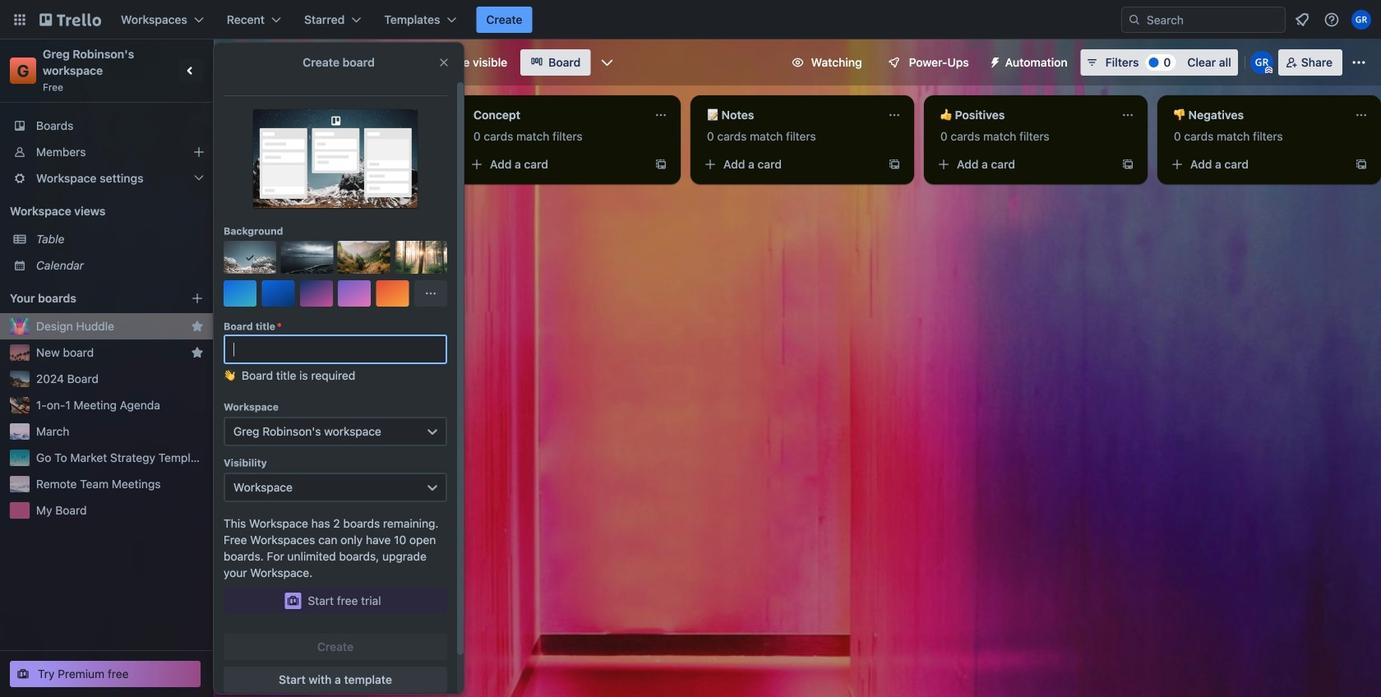 Task type: locate. For each thing, give the bounding box(es) containing it.
None text field
[[1164, 102, 1348, 128], [224, 335, 447, 364], [1164, 102, 1348, 128], [224, 335, 447, 364]]

0 vertical spatial starred icon image
[[191, 320, 204, 333]]

0 horizontal spatial create from template… image
[[654, 158, 668, 171]]

3 create from template… image from the left
[[1355, 158, 1368, 171]]

1 create from template… image from the left
[[654, 158, 668, 171]]

search image
[[1128, 13, 1141, 26]]

2 horizontal spatial create from template… image
[[1355, 158, 1368, 171]]

2 starred icon image from the top
[[191, 346, 204, 359]]

starred icon image
[[191, 320, 204, 333], [191, 346, 204, 359]]

1 horizontal spatial create from template… image
[[888, 158, 901, 171]]

0 notifications image
[[1292, 10, 1312, 30]]

None text field
[[464, 102, 648, 128], [697, 102, 881, 128], [931, 102, 1115, 128], [464, 102, 648, 128], [697, 102, 881, 128], [931, 102, 1115, 128]]

2 create from template… image from the left
[[888, 158, 901, 171]]

close popover image
[[437, 56, 451, 69]]

show menu image
[[1351, 54, 1367, 71]]

create from template… image
[[654, 158, 668, 171], [888, 158, 901, 171], [1355, 158, 1368, 171]]

primary element
[[0, 0, 1381, 39]]

add board image
[[191, 292, 204, 305]]

custom image image
[[243, 251, 257, 264]]

1 vertical spatial starred icon image
[[191, 346, 204, 359]]

sm image
[[982, 49, 1005, 72]]

1 starred icon image from the top
[[191, 320, 204, 333]]



Task type: vqa. For each thing, say whether or not it's contained in the screenshot.
Primary element
yes



Task type: describe. For each thing, give the bounding box(es) containing it.
Board name text field
[[227, 49, 347, 76]]

customize views image
[[599, 54, 615, 71]]

back to home image
[[39, 7, 101, 33]]

wave image
[[224, 367, 235, 391]]

your boards with 8 items element
[[10, 289, 166, 308]]

greg robinson (gregrobinson96) image
[[1352, 10, 1371, 30]]

this member is an admin of this board. image
[[1265, 67, 1273, 74]]

workspace navigation collapse icon image
[[179, 59, 202, 82]]

greg robinson (gregrobinson96) image
[[1250, 51, 1273, 74]]

open information menu image
[[1324, 12, 1340, 28]]

create from template… image
[[1121, 158, 1135, 171]]

star or unstar board image
[[357, 56, 370, 69]]

Search field
[[1141, 8, 1285, 31]]



